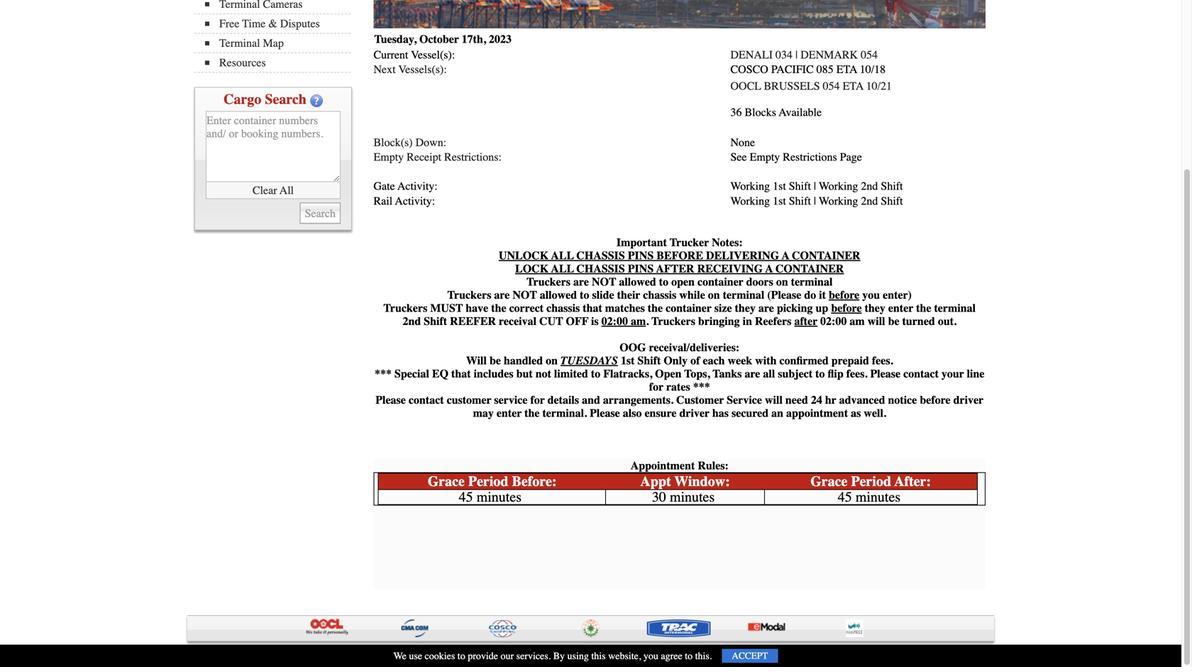 Task type: vqa. For each thing, say whether or not it's contained in the screenshot.


Task type: describe. For each thing, give the bounding box(es) containing it.
2 chassis from the top
[[577, 262, 625, 275]]

30
[[652, 489, 666, 505]]

working left 1st​​​
[[731, 180, 770, 193]]

36
[[731, 106, 742, 119]]

rates
[[666, 380, 690, 394]]

© 2023 lbct, long beach container terminal (lbct llc.) all rights reserved.
[[187, 649, 520, 660]]

terminal.
[[543, 407, 587, 420]]

eta for 10/21
[[843, 80, 864, 93]]

working 1st shift | working 2nd shift
[[731, 194, 903, 207]]

1 horizontal spatial on
[[708, 288, 720, 302]]

shift inside important trucker notes: unlock all chassis pins before delivering a container lock all chassis pins after receiving a container truckers are not allowed to open container doors on terminal truckers are not allowed to slide their chassis while on terminal (please do it before you enter) truckers must have the correct chassis that matches the container size they are picking up before they enter the terminal 2nd shift reefer receival cut off​ is 02:00 am . ​truckers bringing in reefers after 02:00 am will be turned out.​
[[424, 315, 447, 328]]

october
[[419, 33, 459, 46]]

use
[[409, 650, 422, 662]]

reefer
[[450, 315, 496, 328]]

0 horizontal spatial fees.
[[847, 367, 868, 380]]

1 minutes from the left
[[477, 489, 522, 505]]

you inside important trucker notes: unlock all chassis pins before delivering a container lock all chassis pins after receiving a container truckers are not allowed to open container doors on terminal truckers are not allowed to slide their chassis while on terminal (please do it before you enter) truckers must have the correct chassis that matches the container size they are picking up before they enter the terminal 2nd shift reefer receival cut off​ is 02:00 am . ​truckers bringing in reefers after 02:00 am will be turned out.​
[[863, 288, 880, 302]]

1st inside oog rec​eival/deliveries: will be handled on tuesdays 1st shift only of each week with confirmed prepaid fees. *** special eq that includes but not limited to flatracks, open tops, tanks are all subject to flip fees. please contact your line for rates *** please contact customer service for details and arrangements. customer service will need 24 hr advanced notice before driver may enter the terminal.  please also ensure driver has secured an appointment as well.
[[621, 354, 635, 367]]

cosco pacific 085 eta 10/18
[[731, 63, 886, 76]]

2 : from the left
[[725, 473, 730, 490]]

| for 1st
[[814, 194, 816, 207]]

bringing
[[698, 315, 740, 328]]

oocl brussels 054 eta 10/21
[[731, 80, 892, 93]]

must
[[430, 302, 463, 315]]

1st​​​
[[773, 180, 786, 193]]

0 vertical spatial |
[[796, 48, 798, 61]]

menu bar containing free time & disputes
[[194, 0, 358, 73]]

week
[[728, 354, 752, 367]]

the left out.​
[[916, 302, 932, 315]]

with
[[755, 354, 777, 367]]

denali 034 | denmark 054
[[731, 48, 878, 61]]

1 vertical spatial 054
[[823, 80, 840, 93]]

1 horizontal spatial chassis
[[643, 288, 677, 302]]

rec​eival/deliveries:
[[649, 341, 740, 354]]

not
[[536, 367, 551, 380]]

their
[[617, 288, 640, 302]]

after
[[795, 315, 818, 328]]

0 horizontal spatial allowed
[[540, 288, 577, 302]]

1 horizontal spatial not
[[592, 275, 616, 288]]

1 vertical spatial 2023
[[197, 649, 217, 660]]

has
[[712, 407, 729, 420]]

be inside oog rec​eival/deliveries: will be handled on tuesdays 1st shift only of each week with confirmed prepaid fees. *** special eq that includes but not limited to flatracks, open tops, tanks are all subject to flip fees. please contact your line for rates *** please contact customer service for details and arrangements. customer service will need 24 hr advanced notice before driver may enter the terminal.  please also ensure driver has secured an appointment as well.
[[490, 354, 501, 367]]

handled
[[504, 354, 543, 367]]

terminal map link
[[205, 37, 351, 50]]

also
[[623, 407, 642, 420]]

to left the flip
[[816, 367, 825, 380]]

details
[[548, 394, 579, 407]]

map
[[263, 37, 284, 50]]

line
[[967, 367, 985, 380]]

​rail activity:
[[374, 194, 435, 207]]

2 am from the left
[[850, 315, 865, 328]]

1 horizontal spatial driver
[[954, 394, 984, 407]]

tuesday, october 17th, 2023
[[374, 33, 512, 46]]

0 horizontal spatial please
[[376, 394, 406, 407]]

to left the this.
[[685, 650, 693, 662]]

important
[[617, 236, 667, 249]]

receipt
[[407, 150, 441, 164]]

your
[[942, 367, 964, 380]]

oog rec​eival/deliveries: will be handled on tuesdays 1st shift only of each week with confirmed prepaid fees. *** special eq that includes but not limited to flatracks, open tops, tanks are all subject to flip fees. please contact your line for rates *** please contact customer service for details and arrangements. customer service will need 24 hr advanced notice before driver may enter the terminal.  please also ensure driver has secured an appointment as well.
[[375, 341, 985, 420]]

shift inside oog rec​eival/deliveries: will be handled on tuesdays 1st shift only of each week with confirmed prepaid fees. *** special eq that includes but not limited to flatracks, open tops, tanks are all subject to flip fees. please contact your line for rates *** please contact customer service for details and arrangements. customer service will need 24 hr advanced notice before driver may enter the terminal.  please also ensure driver has secured an appointment as well.
[[638, 354, 661, 367]]

working down see on the right of page
[[731, 194, 770, 207]]

| for 1st​​​
[[814, 180, 816, 193]]

reserved.
[[481, 649, 520, 660]]

accept button
[[722, 649, 778, 663]]

els(s):
[[419, 63, 447, 76]]

it
[[819, 288, 826, 302]]

the right their at the top right of the page
[[648, 302, 663, 315]]

turned
[[903, 315, 935, 328]]

before
[[512, 473, 552, 490]]

1 horizontal spatial allowed
[[619, 275, 656, 288]]

2 horizontal spatial terminal
[[934, 302, 976, 315]]

1 45 minutes from the left
[[459, 489, 522, 505]]

flatracks,
[[603, 367, 652, 380]]

​grace for ​grace period before :
[[428, 473, 465, 490]]

2 45 minutes from the left
[[838, 489, 901, 505]]

advanced
[[839, 394, 885, 407]]

are right in
[[759, 302, 774, 315]]

open
[[671, 275, 695, 288]]

as
[[851, 407, 861, 420]]

secured
[[732, 407, 769, 420]]

of
[[691, 354, 700, 367]]

and
[[582, 394, 600, 407]]

confirmed
[[780, 354, 829, 367]]

©
[[187, 649, 195, 660]]

1 vertical spatial container
[[666, 302, 712, 315]]

to right cookies
[[458, 650, 465, 662]]

open
[[655, 367, 682, 380]]

eta for 10/18
[[837, 63, 857, 76]]

after:
[[895, 473, 931, 490]]

0 horizontal spatial not
[[513, 288, 537, 302]]

enter inside oog rec​eival/deliveries: will be handled on tuesdays 1st shift only of each week with confirmed prepaid fees. *** special eq that includes but not limited to flatracks, open tops, tanks are all subject to flip fees. please contact your line for rates *** please contact customer service for details and arrangements. customer service will need 24 hr advanced notice before driver may enter the terminal.  please also ensure driver has secured an appointment as well.
[[497, 407, 522, 420]]

that inside oog rec​eival/deliveries: will be handled on tuesdays 1st shift only of each week with confirmed prepaid fees. *** special eq that includes but not limited to flatracks, open tops, tanks are all subject to flip fees. please contact your line for rates *** please contact customer service for details and arrangements. customer service will need 24 hr advanced notice before driver may enter the terminal.  please also ensure driver has secured an appointment as well.
[[451, 367, 471, 380]]

0 horizontal spatial terminal
[[723, 288, 765, 302]]

0 horizontal spatial driver
[[680, 407, 710, 420]]

activity: for ​rail activity:
[[395, 194, 435, 207]]

lock
[[515, 262, 549, 275]]

by
[[553, 650, 565, 662]]

before right it
[[829, 288, 860, 302]]

beach
[[273, 649, 298, 660]]

brussels
[[764, 80, 820, 93]]

clear
[[253, 184, 277, 197]]

1 vertical spatial you
[[644, 650, 659, 662]]

1 horizontal spatial all
[[438, 649, 450, 660]]

085
[[817, 63, 834, 76]]

block(s)
[[374, 136, 413, 149]]

only
[[664, 354, 688, 367]]

0 horizontal spatial for
[[531, 394, 545, 407]]

to left slide at the top of the page
[[580, 288, 589, 302]]

pty
[[389, 150, 404, 164]]

2 minutes from the left
[[670, 489, 715, 505]]

0 horizontal spatial a
[[766, 262, 773, 275]]

are left slide at the top of the page
[[573, 275, 589, 288]]

resources
[[219, 56, 266, 69]]

picking
[[777, 302, 813, 315]]

down:
[[416, 136, 447, 149]]

search
[[265, 91, 307, 108]]

notice
[[888, 394, 917, 407]]

be inside important trucker notes: unlock all chassis pins before delivering a container lock all chassis pins after receiving a container truckers are not allowed to open container doors on terminal truckers are not allowed to slide their chassis while on terminal (please do it before you enter) truckers must have the correct chassis that matches the container size they are picking up before they enter the terminal 2nd shift reefer receival cut off​ is 02:00 am . ​truckers bringing in reefers after 02:00 am will be turned out.​
[[888, 315, 900, 328]]

1 horizontal spatial for
[[649, 380, 664, 394]]

0 vertical spatial 054
[[861, 48, 878, 61]]

cosco
[[731, 63, 769, 76]]

1 am from the left
[[631, 315, 646, 328]]

rules:
[[698, 459, 729, 472]]

0 vertical spatial contact
[[904, 367, 939, 380]]

cookies
[[425, 650, 455, 662]]

trucker
[[670, 236, 709, 249]]

all inside button
[[280, 184, 294, 197]]

resources link
[[205, 56, 351, 69]]

1 : from the left
[[552, 473, 557, 490]]

cargo search
[[224, 91, 307, 108]]

our
[[501, 650, 514, 662]]

size
[[715, 302, 732, 315]]

2 horizontal spatial please
[[870, 367, 901, 380]]

1 all from the top
[[551, 249, 574, 262]]

are inside oog rec​eival/deliveries: will be handled on tuesdays 1st shift only of each week with confirmed prepaid fees. *** special eq that includes but not limited to flatracks, open tops, tanks are all subject to flip fees. please contact your line for rates *** please contact customer service for details and arrangements. customer service will need 24 hr advanced notice before driver may enter the terminal.  please also ensure driver has secured an appointment as well.
[[745, 367, 760, 380]]

1 horizontal spatial ***
[[693, 380, 710, 394]]

n
[[374, 63, 382, 76]]

&
[[269, 17, 277, 30]]

0 horizontal spatial ***
[[375, 367, 392, 380]]

this
[[591, 650, 606, 662]]

working down 'working 1st​​​ shift | working 2nd shift'
[[819, 194, 858, 207]]

2 45 from the left
[[838, 489, 852, 505]]

2 02:00 from the left
[[821, 315, 847, 328]]

1 chassis from the top
[[577, 249, 625, 262]]

1 they from the left
[[735, 302, 756, 315]]

time
[[242, 17, 266, 30]]



Task type: locate. For each thing, give the bounding box(es) containing it.
terminal
[[791, 275, 833, 288], [723, 288, 765, 302], [934, 302, 976, 315]]

45 left after:
[[838, 489, 852, 505]]

enter left out.​
[[889, 302, 914, 315]]

enter)
[[883, 288, 912, 302]]

driver left has
[[680, 407, 710, 420]]

0 horizontal spatial you
[[644, 650, 659, 662]]

have
[[466, 302, 488, 315]]

0 horizontal spatial chassis
[[547, 302, 580, 315]]

0 vertical spatial 2nd
[[861, 180, 878, 193]]

0 vertical spatial 2023
[[489, 33, 512, 46]]

terminal up 'up'
[[791, 275, 833, 288]]

reefers
[[755, 315, 792, 328]]

not down the "lock"
[[513, 288, 537, 302]]

1 horizontal spatial ​grace
[[811, 473, 848, 490]]

1 vertical spatial all
[[438, 649, 450, 660]]

shift
[[789, 180, 811, 193], [881, 180, 903, 193], [789, 194, 811, 207], [881, 194, 903, 207], [424, 315, 447, 328], [638, 354, 661, 367]]

tanks
[[713, 367, 742, 380]]

to right limited
[[591, 367, 601, 380]]

please down special
[[376, 394, 406, 407]]

will
[[868, 315, 885, 328], [765, 394, 783, 407]]

service
[[727, 394, 762, 407]]

working
[[731, 180, 770, 193], [819, 180, 858, 193], [731, 194, 770, 207], [819, 194, 858, 207]]

activity: for gate activity:
[[398, 180, 438, 193]]

blocks
[[745, 106, 776, 119]]

0 horizontal spatial period
[[468, 473, 509, 490]]

1 horizontal spatial contact
[[904, 367, 939, 380]]

but
[[516, 367, 533, 380]]

please left also
[[590, 407, 620, 420]]

pacific
[[771, 63, 814, 76]]

eta down 10/18
[[843, 80, 864, 93]]

2 ​grace from the left
[[811, 473, 848, 490]]

1st right tuesdays
[[621, 354, 635, 367]]

eta right 085
[[837, 63, 857, 76]]

0 horizontal spatial 45
[[459, 489, 473, 505]]

do
[[804, 288, 816, 302]]

1 horizontal spatial terminal
[[791, 275, 833, 288]]

are
[[573, 275, 589, 288], [494, 288, 510, 302], [759, 302, 774, 315], [745, 367, 760, 380]]

off​
[[566, 315, 589, 328]]

to left open
[[659, 275, 669, 288]]

0 vertical spatial will
[[868, 315, 885, 328]]

not left their at the top right of the page
[[592, 275, 616, 288]]

1 horizontal spatial fees.
[[872, 354, 893, 367]]

activity:
[[398, 180, 438, 193], [395, 194, 435, 207]]

2 pins from the top
[[628, 262, 654, 275]]

they left turned
[[865, 302, 886, 315]]

(please
[[767, 288, 802, 302]]

1 period from the left
[[468, 473, 509, 490]]

1 vertical spatial contact
[[409, 394, 444, 407]]

1 horizontal spatial truckers
[[447, 288, 491, 302]]

1 horizontal spatial 1st
[[773, 194, 786, 207]]

be left turned
[[888, 315, 900, 328]]

| right 034
[[796, 48, 798, 61]]

0 horizontal spatial that
[[451, 367, 471, 380]]

oog
[[620, 341, 646, 354]]

ensure
[[645, 407, 677, 420]]

*** left special
[[375, 367, 392, 380]]

2 vertical spatial |
[[814, 194, 816, 207]]

tuesdays
[[561, 354, 618, 367]]

1 horizontal spatial that
[[583, 302, 602, 315]]

container up size
[[698, 275, 744, 288]]

delivering
[[706, 249, 779, 262]]

empty
[[750, 150, 780, 164]]

activity: down the gate activity:
[[395, 194, 435, 207]]

on right the handled
[[546, 354, 558, 367]]

while
[[679, 288, 705, 302]]

1 horizontal spatial 02:00
[[821, 315, 847, 328]]

all right llc.)
[[438, 649, 450, 660]]

prepaid
[[832, 354, 869, 367]]

agree
[[661, 650, 683, 662]]

2 horizontal spatial on
[[776, 275, 788, 288]]

1 horizontal spatial please
[[590, 407, 620, 420]]

0 horizontal spatial will
[[765, 394, 783, 407]]

45 minutes
[[459, 489, 522, 505], [838, 489, 901, 505]]

service
[[494, 394, 528, 407]]

will down "enter)"
[[868, 315, 885, 328]]

truckers up correct
[[527, 275, 571, 288]]

1 vertical spatial 2nd
[[861, 194, 878, 207]]

| down 'working 1st​​​ shift | working 2nd shift'
[[814, 194, 816, 207]]

all
[[280, 184, 294, 197], [438, 649, 450, 660]]

that left "matches"
[[583, 302, 602, 315]]

period for before
[[468, 473, 509, 490]]

0 vertical spatial be
[[888, 315, 900, 328]]

1 vertical spatial |
[[814, 180, 816, 193]]

slide
[[592, 288, 614, 302]]

terminal up resources
[[219, 37, 260, 50]]

1 horizontal spatial minutes
[[670, 489, 715, 505]]

1 horizontal spatial 2023
[[489, 33, 512, 46]]

1 vertical spatial terminal
[[342, 649, 377, 660]]

​truckers
[[652, 315, 695, 328]]

***
[[375, 367, 392, 380], [693, 380, 710, 394]]

0 horizontal spatial am
[[631, 315, 646, 328]]

1 horizontal spatial enter
[[889, 302, 914, 315]]

am right 'up'
[[850, 315, 865, 328]]

n ext ve ss els(s):
[[374, 63, 447, 76]]

unlock
[[499, 249, 549, 262]]

this.
[[695, 650, 712, 662]]

for left details
[[531, 394, 545, 407]]

chassis up . in the top right of the page
[[643, 288, 677, 302]]

the left "terminal."
[[525, 407, 540, 420]]

1 horizontal spatial they
[[865, 302, 886, 315]]

am up oog
[[631, 315, 646, 328]]

working up working 1st shift | working 2nd shift
[[819, 180, 858, 193]]

restrictions:​
[[444, 150, 502, 164]]

restrictions
[[783, 150, 837, 164]]

2nd inside important trucker notes: unlock all chassis pins before delivering a container lock all chassis pins after receiving a container truckers are not allowed to open container doors on terminal truckers are not allowed to slide their chassis while on terminal (please do it before you enter) truckers must have the correct chassis that matches the container size they are picking up before they enter the terminal 2nd shift reefer receival cut off​ is 02:00 am . ​truckers bringing in reefers after 02:00 am will be turned out.​
[[403, 315, 421, 328]]

container
[[300, 649, 339, 660]]

0 horizontal spatial minutes
[[477, 489, 522, 505]]

receival
[[499, 315, 537, 328]]

allowed up "matches"
[[619, 275, 656, 288]]

1 vertical spatial will
[[765, 394, 783, 407]]

0 horizontal spatial terminal
[[219, 37, 260, 50]]

2023
[[489, 33, 512, 46], [197, 649, 217, 660]]

the
[[491, 302, 506, 315], [648, 302, 663, 315], [916, 302, 932, 315], [525, 407, 540, 420]]

limited
[[554, 367, 588, 380]]

.
[[646, 315, 649, 328]]

0 horizontal spatial 45 minutes
[[459, 489, 522, 505]]

free time & disputes terminal map resources
[[219, 17, 320, 69]]

0 horizontal spatial :
[[552, 473, 557, 490]]

all
[[763, 367, 775, 380]]

(lbct
[[380, 649, 408, 660]]

1 vertical spatial eta
[[843, 80, 864, 93]]

ss
[[410, 63, 419, 76]]

driver down line
[[954, 394, 984, 407]]

0 horizontal spatial all
[[280, 184, 294, 197]]

0 vertical spatial 1st
[[773, 194, 786, 207]]

tuesday,
[[374, 33, 417, 46]]

​grace for ​grace period after:
[[811, 473, 848, 490]]

long
[[249, 649, 270, 660]]

1 02:00 from the left
[[602, 315, 628, 328]]

0 horizontal spatial 2023
[[197, 649, 217, 660]]

0 vertical spatial all
[[280, 184, 294, 197]]

for
[[649, 380, 664, 394], [531, 394, 545, 407]]

1 horizontal spatial you
[[863, 288, 880, 302]]

0 vertical spatial that
[[583, 302, 602, 315]]

1 horizontal spatial am
[[850, 315, 865, 328]]

may
[[473, 407, 494, 420]]

they right size
[[735, 302, 756, 315]]

subject
[[778, 367, 813, 380]]

you
[[863, 288, 880, 302], [644, 650, 659, 662]]

1 horizontal spatial terminal
[[342, 649, 377, 660]]

pins left the after
[[628, 249, 654, 262]]

for left rates
[[649, 380, 664, 394]]

container up the do
[[776, 262, 844, 275]]

accept
[[732, 650, 768, 661]]

1 horizontal spatial :
[[725, 473, 730, 490]]

are right have
[[494, 288, 510, 302]]

0 horizontal spatial enter
[[497, 407, 522, 420]]

current
[[374, 48, 408, 61]]

before
[[829, 288, 860, 302], [831, 302, 862, 315], [920, 394, 951, 407]]

terminal right "enter)"
[[934, 302, 976, 315]]

: down the rules:
[[725, 473, 730, 490]]

arrangements.
[[603, 394, 674, 407]]

menu bar
[[194, 0, 358, 73]]

0 horizontal spatial truckers
[[384, 302, 427, 315]]

activity: up ​rail activity:
[[398, 180, 438, 193]]

1 horizontal spatial 45 minutes
[[838, 489, 901, 505]]

1st down 1st​​​
[[773, 194, 786, 207]]

36 blocks available
[[731, 106, 822, 119]]

0 horizontal spatial ​grace
[[428, 473, 465, 490]]

the right have
[[491, 302, 506, 315]]

period left after:
[[851, 473, 892, 490]]

0 vertical spatial enter
[[889, 302, 914, 315]]

before down your
[[920, 394, 951, 407]]

2nd for working 1st​​​ shift | working 2nd shift
[[861, 180, 878, 193]]

0 horizontal spatial 02:00
[[602, 315, 628, 328]]

period for after:
[[851, 473, 892, 490]]

contact down eq
[[409, 394, 444, 407]]

3 minutes from the left
[[856, 489, 901, 505]]

truckers left must in the left top of the page
[[384, 302, 427, 315]]

before right 'up'
[[831, 302, 862, 315]]

2 horizontal spatial minutes
[[856, 489, 901, 505]]

1st
[[773, 194, 786, 207], [621, 354, 635, 367]]

45
[[459, 489, 473, 505], [838, 489, 852, 505]]

30 minutes
[[652, 489, 715, 505]]

you left agree
[[644, 650, 659, 662]]

in
[[743, 315, 752, 328]]

2nd
[[861, 180, 878, 193], [861, 194, 878, 207], [403, 315, 421, 328]]

enter inside important trucker notes: unlock all chassis pins before delivering a container lock all chassis pins after receiving a container truckers are not allowed to open container doors on terminal truckers are not allowed to slide their chassis while on terminal (please do it before you enter) truckers must have the correct chassis that matches the container size they are picking up before they enter the terminal 2nd shift reefer receival cut off​ is 02:00 am . ​truckers bringing in reefers after 02:00 am will be turned out.​
[[889, 302, 914, 315]]

| up working 1st shift | working 2nd shift
[[814, 180, 816, 193]]

1 pins from the top
[[628, 249, 654, 262]]

02:00 right after
[[821, 315, 847, 328]]

you left "enter)"
[[863, 288, 880, 302]]

0 vertical spatial activity:
[[398, 180, 438, 193]]

1 horizontal spatial be
[[888, 315, 900, 328]]

truckers up reefer
[[447, 288, 491, 302]]

that inside important trucker notes: unlock all chassis pins before delivering a container lock all chassis pins after receiving a container truckers are not allowed to open container doors on terminal truckers are not allowed to slide their chassis while on terminal (please do it before you enter) truckers must have the correct chassis that matches the container size they are picking up before they enter the terminal 2nd shift reefer receival cut off​ is 02:00 am . ​truckers bringing in reefers after 02:00 am will be turned out.​
[[583, 302, 602, 315]]

working 1st​​​ shift | working 2nd shift
[[731, 180, 903, 193]]

0 horizontal spatial on
[[546, 354, 558, 367]]

0 horizontal spatial they
[[735, 302, 756, 315]]

the inside oog rec​eival/deliveries: will be handled on tuesdays 1st shift only of each week with confirmed prepaid fees. *** special eq that includes but not limited to flatracks, open tops, tanks are all subject to flip fees. please contact your line for rates *** please contact customer service for details and arrangements. customer service will need 24 hr advanced notice before driver may enter the terminal.  please also ensure driver has secured an appointment as well.
[[525, 407, 540, 420]]

1 horizontal spatial 45
[[838, 489, 852, 505]]

2 horizontal spatial truckers
[[527, 275, 571, 288]]

appointment rules:
[[631, 459, 729, 472]]

0 vertical spatial terminal
[[219, 37, 260, 50]]

1 ​grace from the left
[[428, 473, 465, 490]]

are left all
[[745, 367, 760, 380]]

terminal up in
[[723, 288, 765, 302]]

is
[[591, 315, 599, 328]]

0 horizontal spatial 1st
[[621, 354, 635, 367]]

enter right "may"
[[497, 407, 522, 420]]

current vessel(s):
[[374, 48, 455, 61]]

1 vertical spatial enter
[[497, 407, 522, 420]]

054 down 085
[[823, 80, 840, 93]]

all right clear
[[280, 184, 294, 197]]

0 horizontal spatial contact
[[409, 394, 444, 407]]

clear all button
[[206, 182, 341, 199]]

fees. right prepaid
[[872, 354, 893, 367]]

1 vertical spatial be
[[490, 354, 501, 367]]

1 horizontal spatial period
[[851, 473, 892, 490]]

will inside oog rec​eival/deliveries: will be handled on tuesdays 1st shift only of each week with confirmed prepaid fees. *** special eq that includes but not limited to flatracks, open tops, tanks are all subject to flip fees. please contact your line for rates *** please contact customer service for details and arrangements. customer service will need 24 hr advanced notice before driver may enter the terminal.  please also ensure driver has secured an appointment as well.
[[765, 394, 783, 407]]

1 vertical spatial activity:
[[395, 194, 435, 207]]

will
[[466, 354, 487, 367]]

notes:
[[712, 236, 743, 249]]

2 they from the left
[[865, 302, 886, 315]]

eq
[[432, 367, 449, 380]]

02:00 right 'is'
[[602, 315, 628, 328]]

1 horizontal spatial a
[[782, 249, 790, 262]]

period left before
[[468, 473, 509, 490]]

contact left your
[[904, 367, 939, 380]]

1 45 from the left
[[459, 489, 473, 505]]

terminal left (lbct at the bottom
[[342, 649, 377, 660]]

None submit
[[300, 203, 341, 224]]

*** right rates
[[693, 380, 710, 394]]

2nd for working 1st shift | working 2nd shift
[[861, 194, 878, 207]]

cut
[[539, 315, 563, 328]]

terminal inside "free time & disputes terminal map resources"
[[219, 37, 260, 50]]

gate activity:
[[374, 180, 438, 193]]

1 vertical spatial that
[[451, 367, 471, 380]]

will left need
[[765, 394, 783, 407]]

0 vertical spatial you
[[863, 288, 880, 302]]

will inside important trucker notes: unlock all chassis pins before delivering a container lock all chassis pins after receiving a container truckers are not allowed to open container doors on terminal truckers are not allowed to slide their chassis while on terminal (please do it before you enter) truckers must have the correct chassis that matches the container size they are picking up before they enter the terminal 2nd shift reefer receival cut off​ is 02:00 am . ​truckers bringing in reefers after 02:00 am will be turned out.​
[[868, 315, 885, 328]]

that right eq
[[451, 367, 471, 380]]

054 up 10/18
[[861, 48, 878, 61]]

pins
[[628, 249, 654, 262], [628, 262, 654, 275]]

2023 right ©
[[197, 649, 217, 660]]

2 all from the top
[[551, 262, 574, 275]]

fees. right the flip
[[847, 367, 868, 380]]

an
[[772, 407, 784, 420]]

be right 'will'
[[490, 354, 501, 367]]

fees.
[[872, 354, 893, 367], [847, 367, 868, 380]]

1 horizontal spatial will
[[868, 315, 885, 328]]

lbct,
[[220, 649, 247, 660]]

45 left before
[[459, 489, 473, 505]]

all
[[551, 249, 574, 262], [551, 262, 574, 275]]

on right doors
[[776, 275, 788, 288]]

allowed up the cut
[[540, 288, 577, 302]]

be
[[888, 315, 900, 328], [490, 354, 501, 367]]

need
[[786, 394, 808, 407]]

2 vertical spatial 2nd
[[403, 315, 421, 328]]

special
[[395, 367, 429, 380]]

chassis
[[643, 288, 677, 302], [547, 302, 580, 315]]

1 vertical spatial 1st
[[621, 354, 635, 367]]

0 vertical spatial container
[[698, 275, 744, 288]]

chassis left 'is'
[[547, 302, 580, 315]]

please up notice
[[870, 367, 901, 380]]

: down "terminal."
[[552, 473, 557, 490]]

before inside oog rec​eival/deliveries: will be handled on tuesdays 1st shift only of each week with confirmed prepaid fees. *** special eq that includes but not limited to flatracks, open tops, tanks are all subject to flip fees. please contact your line for rates *** please contact customer service for details and arrangements. customer service will need 24 hr advanced notice before driver may enter the terminal.  please also ensure driver has secured an appointment as well.
[[920, 394, 951, 407]]

on right while
[[708, 288, 720, 302]]

Enter container numbers and/ or booking numbers.  text field
[[206, 111, 341, 182]]

tops,
[[684, 367, 710, 380]]

pins down important
[[628, 262, 654, 275]]

2 period from the left
[[851, 473, 892, 490]]

2023 right 17th,
[[489, 33, 512, 46]]

:
[[552, 473, 557, 490], [725, 473, 730, 490]]

container up it
[[792, 249, 861, 262]]

container down open
[[666, 302, 712, 315]]

after
[[656, 262, 695, 275]]

on inside oog rec​eival/deliveries: will be handled on tuesdays 1st shift only of each week with confirmed prepaid fees. *** special eq that includes but not limited to flatracks, open tops, tanks are all subject to flip fees. please contact your line for rates *** please contact customer service for details and arrangements. customer service will need 24 hr advanced notice before driver may enter the terminal.  please also ensure driver has secured an appointment as well.
[[546, 354, 558, 367]]

0 horizontal spatial 054
[[823, 80, 840, 93]]



